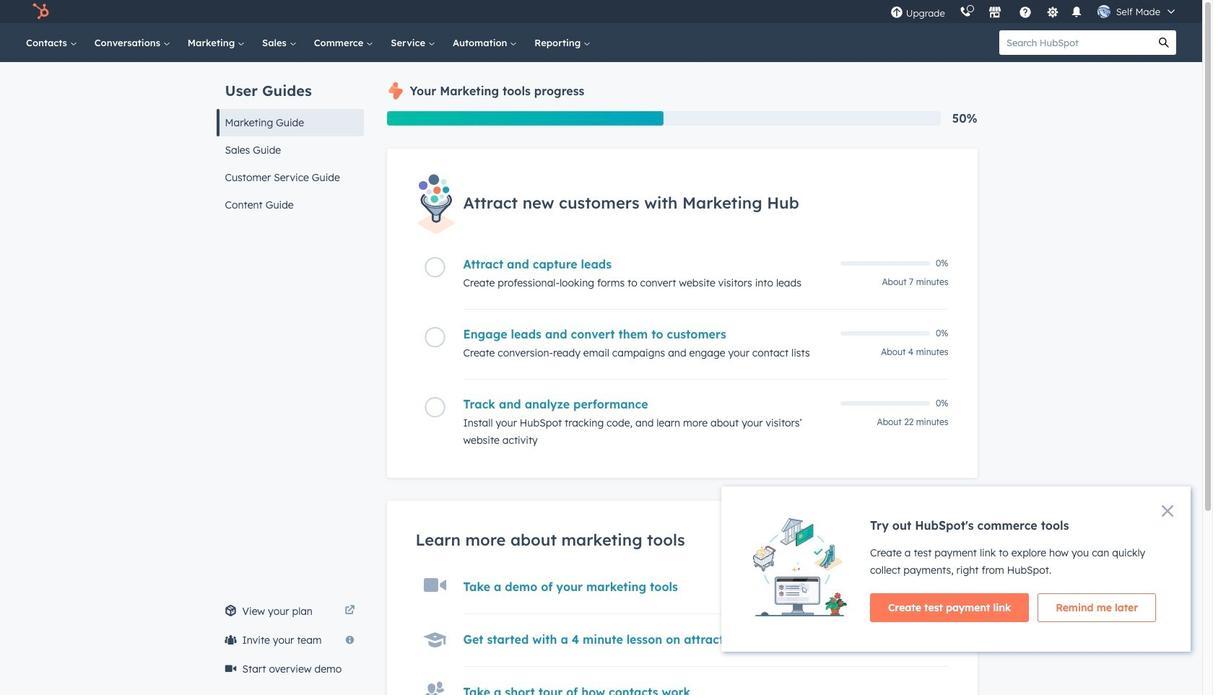 Task type: locate. For each thing, give the bounding box(es) containing it.
2 link opens in a new window image from the top
[[345, 606, 355, 617]]

user guides element
[[216, 62, 364, 219]]

link opens in a new window image
[[345, 603, 355, 620], [345, 606, 355, 617]]

menu
[[883, 0, 1185, 23]]

close image
[[1162, 506, 1174, 517]]

progress bar
[[387, 111, 664, 126]]

Search HubSpot search field
[[1000, 30, 1152, 55]]

1 link opens in a new window image from the top
[[345, 603, 355, 620]]



Task type: describe. For each thing, give the bounding box(es) containing it.
ruby anderson image
[[1098, 5, 1111, 18]]

marketplaces image
[[989, 7, 1002, 20]]



Task type: vqa. For each thing, say whether or not it's contained in the screenshot.
Close image
yes



